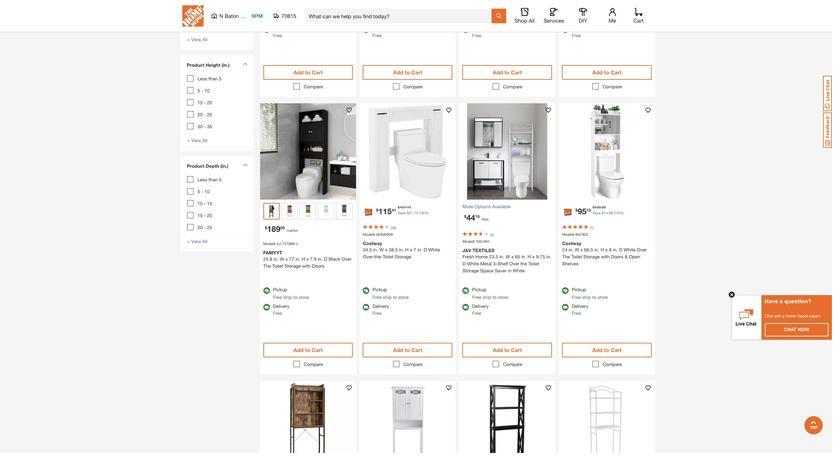Task type: vqa. For each thing, say whether or not it's contained in the screenshot.
Services
yes



Task type: locate. For each thing, give the bounding box(es) containing it.
1 15 - 20 link from the top
[[198, 100, 212, 105]]

available shipping image for famyyt 24.8 in. w x 77 in. h x 7.9 in. d black over the toilet storage with doors
[[263, 304, 270, 311]]

w left 68.5
[[575, 247, 580, 253]]

costway inside costway 24 in. w x 68.5 in. h x 8 in. d white over the toilet storage with doors & open shelves
[[563, 241, 582, 246]]

0 horizontal spatial doors
[[312, 263, 325, 269]]

1 vertical spatial the
[[263, 263, 271, 269]]

3 + view all link from the top
[[184, 234, 250, 249]]

h left 7.9
[[302, 256, 305, 262]]

1 5 - 10 link from the top
[[198, 88, 210, 93]]

w left 77 on the left bottom of page
[[280, 256, 284, 262]]

storage down fresh
[[463, 268, 479, 274]]

white up &
[[624, 247, 636, 253]]

+ for product height (in.)
[[187, 137, 190, 143]]

2 vertical spatial view
[[191, 239, 201, 244]]

toilet inside the famyyt 24.8 in. w x 77 in. h x 7.9 in. d black over the toilet storage with doors
[[273, 263, 283, 269]]

h left 9.75 in the right of the page
[[528, 254, 531, 260]]

w for 24 in. w x 68.5 in. h x 8 in. d white over the toilet storage with doors & open shelves
[[575, 247, 580, 253]]

1 horizontal spatial %)
[[620, 211, 624, 215]]

$ left 41
[[376, 208, 379, 213]]

shop all
[[515, 17, 535, 24]]

1 %) from the left
[[424, 211, 429, 215]]

$ inside the $ 44 10 /box
[[465, 214, 467, 219]]

less
[[198, 76, 207, 81], [198, 177, 207, 182]]

x left 68.5
[[581, 247, 583, 253]]

3 + view all from the top
[[187, 239, 208, 244]]

live chat image
[[824, 76, 833, 111]]

white down fresh
[[467, 261, 479, 267]]

1 vertical spatial than
[[209, 177, 218, 182]]

330-
[[476, 240, 484, 244]]

1 vertical spatial caret icon image
[[243, 163, 248, 166]]

the inside the famyyt 24.8 in. w x 77 in. h x 7.9 in. d black over the toilet storage with doors
[[263, 263, 271, 269]]

15 - 20 up 30 - 35 link
[[198, 100, 212, 105]]

doors for 7.9
[[312, 263, 325, 269]]

2 less from the top
[[198, 177, 207, 182]]

free
[[273, 17, 282, 22], [373, 17, 382, 22], [473, 17, 482, 22], [572, 17, 581, 22], [273, 33, 282, 38], [373, 33, 382, 38], [473, 33, 482, 38], [572, 33, 581, 38], [273, 295, 282, 300], [373, 295, 382, 300], [473, 295, 482, 300], [572, 295, 581, 300], [273, 310, 282, 316], [373, 310, 382, 316], [473, 310, 482, 316], [572, 310, 581, 316]]

1 vertical spatial (in.)
[[221, 163, 229, 169]]

16
[[420, 211, 424, 215]]

h inside costway 24 in. w x 68.5 in. h x 8 in. d white over the toilet storage with doors & open shelves
[[601, 247, 605, 253]]

$ inside $ 189 00 /carton
[[265, 226, 267, 231]]

2 25 from the top
[[207, 225, 212, 230]]

save inside "$ 137 . 13 save $ 21 . 72 ( 16 %)"
[[398, 211, 406, 215]]

d inside costway 24 in. w x 68.5 in. h x 8 in. d white over the toilet storage with doors & open shelves
[[620, 247, 623, 253]]

(in.) for product depth (in.)
[[221, 163, 229, 169]]

0 vertical spatial 15
[[198, 100, 203, 105]]

1 15 - 20 from the top
[[198, 100, 212, 105]]

%) for 115
[[424, 211, 429, 215]]

model#
[[363, 233, 375, 237], [563, 233, 575, 237], [463, 240, 475, 244], [263, 242, 276, 246]]

1 vertical spatial view
[[191, 137, 201, 143]]

la crosse 25.98 in. w x 63.78 in. h x 8.46 in. d over-the-toilet storage in black image
[[460, 381, 556, 453]]

less than 5 link down the product depth (in.)
[[198, 177, 222, 182]]

available shipping image
[[363, 26, 370, 33], [263, 304, 270, 311], [563, 304, 569, 311]]

the-
[[375, 254, 383, 260]]

3 view from the top
[[191, 239, 201, 244]]

j&v textiles fresh home 23.5 in. w x 65 in. h x 9.75 in. d white metal 3-shelf over the toilet storage space saver in white
[[463, 248, 552, 274]]

in. right 65
[[522, 254, 527, 260]]

to
[[294, 17, 298, 22], [393, 17, 397, 22], [493, 17, 497, 22], [593, 17, 597, 22], [305, 69, 310, 76], [405, 69, 410, 76], [505, 69, 510, 76], [605, 69, 610, 76], [294, 295, 298, 300], [393, 295, 397, 300], [493, 295, 497, 300], [593, 295, 597, 300], [305, 347, 310, 353], [405, 347, 410, 353], [505, 347, 510, 353], [605, 347, 610, 353]]

8
[[610, 247, 612, 253]]

product for product depth (in.)
[[187, 163, 205, 169]]

with down the 8
[[602, 254, 610, 260]]

99
[[602, 205, 606, 210]]

0 vertical spatial 5 - 10 link
[[198, 88, 210, 93]]

1 horizontal spatial )
[[493, 233, 494, 237]]

%) right 72
[[424, 211, 429, 215]]

in right the 7.25
[[208, 22, 212, 28]]

2 5 - 10 from the top
[[198, 189, 210, 194]]

2 5 - 10 link from the top
[[198, 189, 210, 194]]

toilet for 34.5 in. w x 38.5 in. h x 7 in. d white over-the-toilet storage
[[383, 254, 394, 260]]

0 vertical spatial doors
[[611, 254, 624, 260]]

2 20 - 25 link from the top
[[198, 225, 212, 230]]

over down 65
[[510, 261, 520, 267]]

white right 7
[[429, 247, 441, 253]]

5 - 10
[[198, 88, 210, 93], [198, 189, 210, 194]]

less than 5 link
[[198, 76, 222, 81], [198, 177, 222, 182]]

0 vertical spatial 15 - 20
[[198, 100, 212, 105]]

$ inside $ 95 10
[[576, 208, 578, 213]]

20 - 25 link
[[198, 112, 212, 117], [198, 225, 212, 230]]

storage inside costway 34.5 in. w x 38.5 in. h x 7 in. d white over-the-toilet storage
[[395, 254, 412, 260]]

less than 5 down the product depth (in.)
[[198, 177, 222, 182]]

35
[[207, 124, 212, 129]]

2 less than 5 from the top
[[198, 177, 222, 182]]

10 inside $ 95 10
[[587, 208, 591, 213]]

less down the product depth (in.)
[[198, 177, 207, 182]]

over up open
[[637, 247, 647, 253]]

save down the 137
[[398, 211, 406, 215]]

model# xj-t370bk-l
[[263, 242, 299, 246]]

less for height
[[198, 76, 207, 81]]

0 horizontal spatial 14
[[604, 211, 608, 215]]

toilet up the shelves
[[572, 254, 583, 260]]

( 5 )
[[491, 233, 494, 237]]

10 - 15
[[198, 201, 212, 206]]

than down product height (in.) link
[[209, 76, 218, 81]]

product left the height
[[187, 62, 205, 68]]

costway for 95
[[563, 241, 582, 246]]

home
[[476, 254, 488, 260], [786, 314, 797, 319]]

doors inside the famyyt 24.8 in. w x 77 in. h x 7.9 in. d black over the toilet storage with doors
[[312, 263, 325, 269]]

0 vertical spatial than
[[209, 76, 218, 81]]

toilet for 24.8 in. w x 77 in. h x 7.9 in. d black over the toilet storage with doors
[[273, 263, 283, 269]]

d for 7.9
[[324, 256, 328, 262]]

than down product depth (in.) link
[[209, 177, 218, 182]]

caret icon image inside product height (in.) link
[[243, 62, 248, 65]]

all for 7.25 in
[[203, 36, 208, 42]]

1 horizontal spatial home
[[786, 314, 797, 319]]

21
[[409, 211, 413, 215]]

have a question?
[[765, 299, 812, 305]]

storage down 38.5
[[395, 254, 412, 260]]

w
[[380, 247, 384, 253], [575, 247, 580, 253], [506, 254, 510, 260], [280, 256, 284, 262]]

1 vertical spatial less
[[198, 177, 207, 182]]

home left "depot"
[[786, 314, 797, 319]]

save for 115
[[398, 211, 406, 215]]

1 vertical spatial + view all link
[[184, 133, 250, 147]]

5 - 10 down product height (in.)
[[198, 88, 210, 93]]

white down the
[[513, 268, 525, 274]]

available for pickup image for costway 34.5 in. w x 38.5 in. h x 7 in. d white over-the-toilet storage
[[363, 288, 370, 294]]

costway up 34.5
[[363, 241, 382, 246]]

1 horizontal spatial with
[[602, 254, 610, 260]]

with right chat
[[775, 314, 782, 319]]

1 caret icon image from the top
[[243, 62, 248, 65]]

in right 7.2
[[205, 10, 209, 16]]

2 than from the top
[[209, 177, 218, 182]]

1 save from the left
[[398, 211, 406, 215]]

more
[[463, 204, 474, 210]]

1 horizontal spatial over
[[510, 261, 520, 267]]

all for 15 - 20
[[203, 137, 208, 143]]

h for 24.8 in. w x 77 in. h x 7.9 in. d black over the toilet storage with doors
[[302, 256, 305, 262]]

d right the 8
[[620, 247, 623, 253]]

1 costway from the left
[[363, 241, 382, 246]]

a right have at the right bottom of the page
[[780, 299, 784, 305]]

+ view all
[[187, 36, 208, 42], [187, 137, 208, 143], [187, 239, 208, 244]]

model# up famyyt
[[263, 242, 276, 246]]

5 - 10 for 10
[[198, 189, 210, 194]]

2 vertical spatial with
[[775, 314, 782, 319]]

(in.) inside product height (in.) link
[[222, 62, 230, 68]]

the down 24
[[563, 254, 570, 260]]

white image
[[319, 204, 334, 219]]

(in.) right the height
[[222, 62, 230, 68]]

0 vertical spatial home
[[476, 254, 488, 260]]

15
[[198, 100, 203, 105], [207, 201, 212, 206], [198, 213, 203, 218]]

w inside the famyyt 24.8 in. w x 77 in. h x 7.9 in. d black over the toilet storage with doors
[[280, 256, 284, 262]]

1 less than 5 from the top
[[198, 76, 222, 81]]

save down 109
[[593, 211, 601, 215]]

0 horizontal spatial with
[[302, 263, 311, 269]]

1 than from the top
[[209, 76, 218, 81]]

model# left ba7822
[[563, 233, 575, 237]]

1 less than 5 link from the top
[[198, 76, 222, 81]]

1 vertical spatial 15 - 20 link
[[198, 213, 212, 218]]

0 horizontal spatial )
[[396, 226, 397, 230]]

over inside costway 24 in. w x 68.5 in. h x 8 in. d white over the toilet storage with doors & open shelves
[[637, 247, 647, 253]]

costway down model# ba7822
[[563, 241, 582, 246]]

1 vertical spatial doors
[[312, 263, 325, 269]]

2 15 - 20 link from the top
[[198, 213, 212, 218]]

1 vertical spatial +
[[187, 137, 190, 143]]

home for depot
[[786, 314, 797, 319]]

less down product height (in.)
[[198, 76, 207, 81]]

w up shelf
[[506, 254, 510, 260]]

15 - 20
[[198, 100, 212, 105], [198, 213, 212, 218]]

$ left 109
[[576, 208, 578, 213]]

0 vertical spatial 5 - 10
[[198, 88, 210, 93]]

+
[[187, 36, 190, 42], [187, 137, 190, 143], [187, 239, 190, 244]]

1 vertical spatial 20 - 25 link
[[198, 225, 212, 230]]

1 vertical spatial with
[[302, 263, 311, 269]]

available for pickup image
[[363, 10, 370, 16]]

1 vertical spatial 15
[[207, 201, 212, 206]]

black image
[[265, 205, 279, 219]]

24 in. w x 68.5 in. h x 8 in. d white over the toilet storage with doors & open shelves image
[[559, 104, 656, 200]]

fresh home 23.5 in. w x 65 in. h x 9.75 in. d white metal 3-shelf over the toilet storage space saver in white image
[[460, 104, 556, 200]]

1 14 from the left
[[604, 211, 608, 215]]

less than 5 link down product height (in.)
[[198, 76, 222, 81]]

25
[[207, 112, 212, 117], [207, 225, 212, 230]]

20 - 25 link down 10 - 15
[[198, 225, 212, 230]]

doors left &
[[611, 254, 624, 260]]

1 vertical spatial 25
[[207, 225, 212, 230]]

2 vertical spatial in
[[508, 268, 512, 274]]

delivery for costway 34.5 in. w x 38.5 in. h x 7 in. d white over-the-toilet storage
[[373, 303, 389, 309]]

15 - 20 link
[[198, 100, 212, 105], [198, 213, 212, 218]]

w inside costway 34.5 in. w x 38.5 in. h x 7 in. d white over-the-toilet storage
[[380, 247, 384, 253]]

%)
[[424, 211, 429, 215], [620, 211, 624, 215]]

) for 115
[[396, 226, 397, 230]]

caret icon image
[[243, 62, 248, 65], [243, 163, 248, 166]]

d inside the famyyt 24.8 in. w x 77 in. h x 7.9 in. d black over the toilet storage with doors
[[324, 256, 328, 262]]

5 - 10 link
[[198, 88, 210, 93], [198, 189, 210, 194]]

2 vertical spatial +
[[187, 239, 190, 244]]

all
[[529, 17, 535, 24], [203, 36, 208, 42], [203, 137, 208, 143], [203, 239, 208, 244]]

delivery for costway 24 in. w x 68.5 in. h x 8 in. d white over the toilet storage with doors & open shelves
[[572, 303, 589, 309]]

less than 5 link for depth
[[198, 177, 222, 182]]

costway inside costway 34.5 in. w x 38.5 in. h x 7 in. d white over-the-toilet storage
[[363, 241, 382, 246]]

famyyt 24.8 in. w x 77 in. h x 7.9 in. d black over the toilet storage with doors
[[263, 250, 352, 269]]

in.
[[374, 247, 378, 253], [399, 247, 404, 253], [418, 247, 423, 253], [569, 247, 574, 253], [595, 247, 600, 253], [613, 247, 618, 253], [500, 254, 505, 260], [522, 254, 527, 260], [547, 254, 552, 260], [274, 256, 279, 262], [296, 256, 301, 262], [318, 256, 323, 262]]

+ view all link for height
[[184, 133, 250, 147]]

14 right the 89
[[615, 211, 620, 215]]

.
[[406, 205, 407, 210], [601, 205, 602, 210], [413, 211, 414, 215], [608, 211, 609, 215]]

d inside j&v textiles fresh home 23.5 in. w x 65 in. h x 9.75 in. d white metal 3-shelf over the toilet storage space saver in white
[[463, 261, 466, 267]]

+ view all link for depth
[[184, 234, 250, 249]]

0 vertical spatial + view all
[[187, 36, 208, 42]]

delivery free for famyyt 24.8 in. w x 77 in. h x 7.9 in. d black over the toilet storage with doors
[[273, 303, 290, 316]]

0 vertical spatial less
[[198, 76, 207, 81]]

doors down 7.9
[[312, 263, 325, 269]]

storage down 68.5
[[584, 254, 600, 260]]

in. up the-
[[374, 247, 378, 253]]

in. right 77 on the left bottom of page
[[296, 256, 301, 262]]

5 - 10 link down product height (in.)
[[198, 88, 210, 93]]

storage down 77 on the left bottom of page
[[285, 263, 301, 269]]

h left 7
[[406, 247, 409, 253]]

34.5
[[363, 247, 372, 253]]

doors inside costway 24 in. w x 68.5 in. h x 8 in. d white over the toilet storage with doors & open shelves
[[611, 254, 624, 260]]

costway 24 in. w x 68.5 in. h x 8 in. d white over the toilet storage with doors & open shelves
[[563, 241, 647, 267]]

0 vertical spatial + view all link
[[184, 32, 250, 46]]

toilet inside costway 34.5 in. w x 38.5 in. h x 7 in. d white over-the-toilet storage
[[383, 254, 394, 260]]

l
[[297, 242, 299, 246]]

+ view all for depth
[[187, 239, 208, 244]]

1 horizontal spatial the
[[563, 254, 570, 260]]

doors
[[611, 254, 624, 260], [312, 263, 325, 269]]

1 less from the top
[[198, 76, 207, 81]]

1 vertical spatial + view all
[[187, 137, 208, 143]]

2 horizontal spatial available shipping image
[[563, 304, 569, 311]]

1 view from the top
[[191, 36, 201, 42]]

( for ( 1 )
[[590, 226, 591, 230]]

save inside $ 109 . 99 save $ 14 . 89 ( 14 %)
[[593, 211, 601, 215]]

2 product from the top
[[187, 163, 205, 169]]

$ inside $ 115 41
[[376, 208, 379, 213]]

me button
[[602, 8, 623, 24]]

view for product depth (in.)
[[191, 239, 201, 244]]

7.25 in link
[[198, 22, 212, 28]]

0 horizontal spatial over
[[342, 256, 352, 262]]

2 15 - 20 from the top
[[198, 213, 212, 218]]

x left the 8
[[606, 247, 608, 253]]

chat now link
[[766, 324, 829, 336]]

1 vertical spatial in
[[208, 22, 212, 28]]

(in.) right depth
[[221, 163, 229, 169]]

a right chat
[[783, 314, 785, 319]]

0 vertical spatial less than 5 link
[[198, 76, 222, 81]]

0 horizontal spatial save
[[398, 211, 406, 215]]

cart
[[634, 17, 644, 24], [312, 69, 323, 76], [412, 69, 423, 76], [511, 69, 522, 76], [611, 69, 622, 76], [312, 347, 323, 353], [412, 347, 423, 353], [511, 347, 522, 353], [611, 347, 622, 353]]

1 product from the top
[[187, 62, 205, 68]]

1 vertical spatial product
[[187, 163, 205, 169]]

the down 24.8 at the bottom of the page
[[263, 263, 271, 269]]

2 less than 5 link from the top
[[198, 177, 222, 182]]

feedback link image
[[824, 112, 833, 148]]

x
[[385, 247, 388, 253], [410, 247, 413, 253], [581, 247, 583, 253], [606, 247, 608, 253], [512, 254, 514, 260], [533, 254, 535, 260], [286, 256, 288, 262], [307, 256, 309, 262]]

d inside costway 34.5 in. w x 38.5 in. h x 7 in. d white over-the-toilet storage
[[424, 247, 427, 253]]

product left depth
[[187, 163, 205, 169]]

available shipping image
[[263, 26, 270, 33], [463, 26, 470, 33], [563, 26, 569, 33], [363, 304, 370, 311], [463, 304, 470, 311]]

1 20 - 25 from the top
[[198, 112, 212, 117]]

toilet down 24.8 at the bottom of the page
[[273, 263, 283, 269]]

0 horizontal spatial the
[[263, 263, 271, 269]]

delivery
[[473, 26, 489, 31], [273, 303, 290, 309], [373, 303, 389, 309], [473, 303, 489, 309], [572, 303, 589, 309]]

toilet inside costway 24 in. w x 68.5 in. h x 8 in. d white over the toilet storage with doors & open shelves
[[572, 254, 583, 260]]

%) inside $ 109 . 99 save $ 14 . 89 ( 14 %)
[[620, 211, 624, 215]]

home down textiles
[[476, 254, 488, 260]]

2 caret icon image from the top
[[243, 163, 248, 166]]

0 vertical spatial less than 5
[[198, 76, 222, 81]]

( inside "$ 137 . 13 save $ 21 . 72 ( 16 %)"
[[419, 211, 420, 215]]

in right "saver" at the right bottom of page
[[508, 268, 512, 274]]

14 left the 89
[[604, 211, 608, 215]]

than
[[209, 76, 218, 81], [209, 177, 218, 182]]

$ left 00
[[265, 226, 267, 231]]

14
[[604, 211, 608, 215], [615, 211, 620, 215]]

0 vertical spatial 15 - 20 link
[[198, 100, 212, 105]]

0 vertical spatial (in.)
[[222, 62, 230, 68]]

5 - 10 up 10 - 15 link
[[198, 189, 210, 194]]

storage inside costway 24 in. w x 68.5 in. h x 8 in. d white over the toilet storage with doors & open shelves
[[584, 254, 600, 260]]

0 vertical spatial 25
[[207, 112, 212, 117]]

2 horizontal spatial )
[[593, 226, 594, 230]]

product
[[187, 62, 205, 68], [187, 163, 205, 169]]

delivery free
[[473, 26, 489, 38], [273, 303, 290, 316], [373, 303, 389, 316], [473, 303, 489, 316], [572, 303, 589, 316]]

0 vertical spatial +
[[187, 36, 190, 42]]

less than 5 link for height
[[198, 76, 222, 81]]

1 horizontal spatial doors
[[611, 254, 624, 260]]

25 in. w x 67.5 in. h x 9.5 in. d wood rustic brown over-the-toilet storage with adjustable shelf and sliding barn door image
[[260, 381, 357, 453]]

%) inside "$ 137 . 13 save $ 21 . 72 ( 16 %)"
[[424, 211, 429, 215]]

115
[[379, 207, 392, 216]]

5 - 10 for 15
[[198, 88, 210, 93]]

89
[[609, 211, 613, 215]]

d left black
[[324, 256, 328, 262]]

7.2 in link
[[198, 10, 209, 16]]

with down 7.9
[[302, 263, 311, 269]]

with inside costway 24 in. w x 68.5 in. h x 8 in. d white over the toilet storage with doors & open shelves
[[602, 254, 610, 260]]

save for 95
[[593, 211, 601, 215]]

1 vertical spatial 20 - 25
[[198, 225, 212, 230]]

d
[[424, 247, 427, 253], [620, 247, 623, 253], [324, 256, 328, 262], [463, 261, 466, 267]]

1 horizontal spatial 14
[[615, 211, 620, 215]]

toilet
[[383, 254, 394, 260], [572, 254, 583, 260], [529, 261, 540, 267], [273, 263, 283, 269]]

0 vertical spatial in
[[205, 10, 209, 16]]

7.9
[[310, 256, 317, 262]]

over inside the famyyt 24.8 in. w x 77 in. h x 7.9 in. d black over the toilet storage with doors
[[342, 256, 352, 262]]

model# for costway 34.5 in. w x 38.5 in. h x 7 in. d white over-the-toilet storage
[[363, 233, 375, 237]]

toilet down 9.75 in the right of the page
[[529, 261, 540, 267]]

available for pickup image
[[263, 10, 270, 16], [263, 288, 270, 294], [363, 288, 370, 294], [463, 288, 470, 294], [563, 288, 569, 294]]

25 up 35 at the left top of page
[[207, 112, 212, 117]]

1 vertical spatial less than 5 link
[[198, 177, 222, 182]]

toilet down 38.5
[[383, 254, 394, 260]]

the
[[521, 261, 527, 267]]

$ down 99
[[602, 211, 604, 215]]

w inside costway 24 in. w x 68.5 in. h x 8 in. d white over the toilet storage with doors & open shelves
[[575, 247, 580, 253]]

the inside costway 24 in. w x 68.5 in. h x 8 in. d white over the toilet storage with doors & open shelves
[[563, 254, 570, 260]]

20 - 25 down 10 - 15
[[198, 225, 212, 230]]

available shipping image for costway 24 in. w x 68.5 in. h x 8 in. d white over the toilet storage with doors & open shelves
[[563, 304, 569, 311]]

model# up 34.5
[[363, 233, 375, 237]]

( for ( 38 )
[[391, 226, 392, 230]]

in. right 7.9
[[318, 256, 323, 262]]

0 vertical spatial the
[[563, 254, 570, 260]]

2 + view all from the top
[[187, 137, 208, 143]]

n baton rouge
[[220, 13, 256, 19]]

(in.) inside product depth (in.) link
[[221, 163, 229, 169]]

2 costway from the left
[[563, 241, 582, 246]]

storage inside the famyyt 24.8 in. w x 77 in. h x 7.9 in. d black over the toilet storage with doors
[[285, 263, 301, 269]]

0 vertical spatial view
[[191, 36, 201, 42]]

more options available link
[[463, 203, 553, 210]]

h inside the famyyt 24.8 in. w x 77 in. h x 7.9 in. d black over the toilet storage with doors
[[302, 256, 305, 262]]

0 horizontal spatial available shipping image
[[263, 304, 270, 311]]

-
[[202, 88, 203, 93], [204, 100, 206, 105], [204, 112, 206, 117], [204, 124, 206, 129], [202, 189, 203, 194], [204, 201, 206, 206], [204, 213, 206, 218], [204, 225, 206, 230]]

3-
[[494, 261, 498, 267]]

0 vertical spatial 20 - 25
[[198, 112, 212, 117]]

gray image
[[338, 204, 352, 219]]

model# for costway 24 in. w x 68.5 in. h x 8 in. d white over the toilet storage with doors & open shelves
[[563, 233, 575, 237]]

costway 34.5 in. w x 38.5 in. h x 7 in. d white over-the-toilet storage
[[363, 241, 441, 260]]

20 - 25 link up 30 - 35 link
[[198, 112, 212, 117]]

2 save from the left
[[593, 211, 601, 215]]

2 %) from the left
[[620, 211, 624, 215]]

20 - 25
[[198, 112, 212, 117], [198, 225, 212, 230]]

1 vertical spatial 5 - 10 link
[[198, 189, 210, 194]]

15 - 20 down 10 - 15
[[198, 213, 212, 218]]

me
[[609, 17, 617, 24]]

the home depot logo image
[[182, 5, 204, 27]]

caret icon image inside product depth (in.) link
[[243, 163, 248, 166]]

h left the 8
[[601, 247, 605, 253]]

caret icon image right the height
[[243, 62, 248, 65]]

1 + view all from the top
[[187, 36, 208, 42]]

2 + view all link from the top
[[184, 133, 250, 147]]

2 vertical spatial + view all
[[187, 239, 208, 244]]

15 - 20 for 1st the 15 - 20 link
[[198, 100, 212, 105]]

d right 7
[[424, 247, 427, 253]]

$ 189 00 /carton
[[265, 225, 298, 234]]

over right black
[[342, 256, 352, 262]]

than for depth
[[209, 177, 218, 182]]

w for 24.8 in. w x 77 in. h x 7.9 in. d black over the toilet storage with doors
[[280, 256, 284, 262]]

0 horizontal spatial %)
[[424, 211, 429, 215]]

h inside costway 34.5 in. w x 38.5 in. h x 7 in. d white over-the-toilet storage
[[406, 247, 409, 253]]

1 vertical spatial less than 5
[[198, 177, 222, 182]]

%) right the 89
[[620, 211, 624, 215]]

0 horizontal spatial home
[[476, 254, 488, 260]]

costway for 115
[[363, 241, 382, 246]]

$ right 41
[[398, 205, 400, 210]]

over for 24 in. w x 68.5 in. h x 8 in. d white over the toilet storage with doors & open shelves
[[637, 247, 647, 253]]

0 vertical spatial caret icon image
[[243, 62, 248, 65]]

model# ba7822
[[563, 233, 589, 237]]

1 horizontal spatial save
[[593, 211, 601, 215]]

1 vertical spatial 5 - 10
[[198, 189, 210, 194]]

$ down more
[[465, 214, 467, 219]]

1 vertical spatial home
[[786, 314, 797, 319]]

less than 5 down product height (in.)
[[198, 76, 222, 81]]

2 vertical spatial + view all link
[[184, 234, 250, 249]]

2 vertical spatial 15
[[198, 213, 203, 218]]

1 horizontal spatial costway
[[563, 241, 582, 246]]

with inside the famyyt 24.8 in. w x 77 in. h x 7.9 in. d black over the toilet storage with doors
[[302, 263, 311, 269]]

$ 109 . 99 save $ 14 . 89 ( 14 %)
[[593, 205, 624, 215]]

3 + from the top
[[187, 239, 190, 244]]

$ 44 10 /box
[[465, 213, 489, 223]]

home inside j&v textiles fresh home 23.5 in. w x 65 in. h x 9.75 in. d white metal 3-shelf over the toilet storage space saver in white
[[476, 254, 488, 260]]

)
[[396, 226, 397, 230], [593, 226, 594, 230], [493, 233, 494, 237]]

1 vertical spatial 15 - 20
[[198, 213, 212, 218]]

0 horizontal spatial costway
[[363, 241, 382, 246]]

than for height
[[209, 76, 218, 81]]

0 vertical spatial product
[[187, 62, 205, 68]]

5 - 10 link up 10 - 15 link
[[198, 189, 210, 194]]

2 view from the top
[[191, 137, 201, 143]]

25 down 10 - 15
[[207, 225, 212, 230]]

x left 65
[[512, 254, 514, 260]]

0 vertical spatial with
[[602, 254, 610, 260]]

2 + from the top
[[187, 137, 190, 143]]

2 horizontal spatial over
[[637, 247, 647, 253]]

1 5 - 10 from the top
[[198, 88, 210, 93]]

0 vertical spatial 20 - 25 link
[[198, 112, 212, 117]]

7.25 in
[[198, 22, 212, 28]]

1 vertical spatial a
[[783, 314, 785, 319]]



Task type: describe. For each thing, give the bounding box(es) containing it.
caret icon image for product height (in.)
[[243, 62, 248, 65]]

h for 34.5 in. w x 38.5 in. h x 7 in. d white over-the-toilet storage
[[406, 247, 409, 253]]

72
[[414, 211, 418, 215]]

23.5 in. w x 65.5 in. h x 11 in. d white over-the-toilet storage image
[[559, 381, 656, 453]]

yellow image
[[301, 204, 316, 219]]

delivery free for costway 34.5 in. w x 38.5 in. h x 7 in. d white over-the-toilet storage
[[373, 303, 389, 316]]

15 - 20 for 1st the 15 - 20 link from the bottom of the page
[[198, 213, 212, 218]]

x left 38.5
[[385, 247, 388, 253]]

caret icon image for product depth (in.)
[[243, 163, 248, 166]]

saver
[[495, 268, 507, 274]]

in for 7.2 in
[[205, 10, 209, 16]]

black
[[329, 256, 341, 262]]

diy
[[579, 17, 588, 24]]

137
[[400, 205, 406, 210]]

toilet inside j&v textiles fresh home 23.5 in. w x 65 in. h x 9.75 in. d white metal 3-shelf over the toilet storage space saver in white
[[529, 261, 540, 267]]

delivery free for costway 24 in. w x 68.5 in. h x 8 in. d white over the toilet storage with doors & open shelves
[[572, 303, 589, 316]]

70815
[[282, 13, 297, 19]]

h inside j&v textiles fresh home 23.5 in. w x 65 in. h x 9.75 in. d white metal 3-shelf over the toilet storage space saver in white
[[528, 254, 531, 260]]

available for pickup image for costway 24 in. w x 68.5 in. h x 8 in. d white over the toilet storage with doors & open shelves
[[563, 288, 569, 294]]

30
[[198, 124, 203, 129]]

$ 137 . 13 save $ 21 . 72 ( 16 %)
[[398, 205, 429, 215]]

chat
[[785, 327, 797, 332]]

%) for 95
[[620, 211, 624, 215]]

30 - 35
[[198, 124, 212, 129]]

1 horizontal spatial available shipping image
[[363, 26, 370, 33]]

storage for 38.5
[[395, 254, 412, 260]]

in. right 7
[[418, 247, 423, 253]]

1 20 - 25 link from the top
[[198, 112, 212, 117]]

the for 24.8
[[263, 263, 271, 269]]

1 + view all link from the top
[[184, 32, 250, 46]]

available for pickup image for famyyt 24.8 in. w x 77 in. h x 7.9 in. d black over the toilet storage with doors
[[263, 288, 270, 294]]

23.5
[[490, 254, 499, 260]]

77
[[289, 256, 295, 262]]

/carton
[[287, 229, 298, 233]]

chat now
[[785, 327, 810, 332]]

open
[[629, 254, 641, 260]]

services button
[[544, 8, 565, 24]]

$ for 189
[[265, 226, 267, 231]]

w inside j&v textiles fresh home 23.5 in. w x 65 in. h x 9.75 in. d white metal 3-shelf over the toilet storage space saver in white
[[506, 254, 510, 260]]

all inside button
[[529, 17, 535, 24]]

model# up the j&v
[[463, 240, 475, 244]]

white inside costway 34.5 in. w x 38.5 in. h x 7 in. d white over-the-toilet storage
[[429, 247, 441, 253]]

shelf
[[498, 261, 508, 267]]

less than 5 for depth
[[198, 177, 222, 182]]

in. right 68.5
[[595, 247, 600, 253]]

j&v
[[463, 248, 472, 253]]

now
[[799, 327, 810, 332]]

options
[[475, 204, 491, 210]]

/box
[[482, 217, 489, 222]]

1 + from the top
[[187, 36, 190, 42]]

+ view all for height
[[187, 137, 208, 143]]

available
[[493, 204, 511, 210]]

expert.
[[810, 314, 822, 319]]

in. right 9.75 in the right of the page
[[547, 254, 552, 260]]

h for 24 in. w x 68.5 in. h x 8 in. d white over the toilet storage with doors & open shelves
[[601, 247, 605, 253]]

&
[[625, 254, 628, 260]]

over for 24.8 in. w x 77 in. h x 7.9 in. d black over the toilet storage with doors
[[342, 256, 352, 262]]

product for product height (in.)
[[187, 62, 205, 68]]

t370bk-
[[282, 242, 297, 246]]

rouge
[[241, 13, 256, 19]]

$ for 115
[[376, 208, 379, 213]]

x left 7
[[410, 247, 413, 253]]

41
[[392, 208, 396, 213]]

( 1 )
[[590, 226, 594, 230]]

less than 5 for height
[[198, 76, 222, 81]]

dawson 25 in. w x 68 in. h x 8 in. d wooden white over-the-toilet storage space saver in white image
[[360, 381, 456, 453]]

5 - 10 link for 15
[[198, 88, 210, 93]]

30 - 35 link
[[198, 124, 212, 129]]

ba7822
[[576, 233, 589, 237]]

with for 7.9
[[302, 263, 311, 269]]

in. up shelf
[[500, 254, 505, 260]]

have
[[765, 299, 779, 305]]

5 - 10 link for 10
[[198, 189, 210, 194]]

model# for famyyt 24.8 in. w x 77 in. h x 7.9 in. d black over the toilet storage with doors
[[263, 242, 276, 246]]

70815 button
[[274, 13, 297, 19]]

(in.) for product height (in.)
[[222, 62, 230, 68]]

storage for 68.5
[[584, 254, 600, 260]]

( 38 )
[[391, 226, 397, 230]]

15 for 1st the 15 - 20 link from the bottom of the page
[[198, 213, 203, 218]]

height
[[206, 62, 220, 68]]

white inside costway 24 in. w x 68.5 in. h x 8 in. d white over the toilet storage with doors & open shelves
[[624, 247, 636, 253]]

) for 95
[[593, 226, 594, 230]]

product height (in.) link
[[184, 58, 250, 73]]

$ 115 41
[[376, 207, 396, 216]]

storage for 77
[[285, 263, 301, 269]]

model# 330-wh
[[463, 240, 490, 244]]

d for 8
[[620, 247, 623, 253]]

95
[[578, 207, 587, 216]]

10 - 15 link
[[198, 201, 212, 206]]

in. right 38.5
[[399, 247, 404, 253]]

7.2 in
[[198, 10, 209, 16]]

What can we help you find today? search field
[[309, 9, 492, 23]]

cart link
[[632, 8, 646, 24]]

$ 95 10
[[576, 207, 591, 216]]

over inside j&v textiles fresh home 23.5 in. w x 65 in. h x 9.75 in. d white metal 3-shelf over the toilet storage space saver in white
[[510, 261, 520, 267]]

over-
[[363, 254, 375, 260]]

in for 7.25 in
[[208, 22, 212, 28]]

44
[[467, 213, 476, 223]]

ghm0008
[[376, 233, 393, 237]]

x left 9.75 in the right of the page
[[533, 254, 535, 260]]

13
[[407, 205, 411, 210]]

$ down 13 at the top left of the page
[[407, 211, 409, 215]]

38
[[392, 226, 396, 230]]

in. right the 8
[[613, 247, 618, 253]]

w for 34.5 in. w x 38.5 in. h x 7 in. d white over-the-toilet storage
[[380, 247, 384, 253]]

shop all button
[[514, 8, 536, 24]]

in. right 24
[[569, 247, 574, 253]]

famyyt
[[263, 250, 282, 256]]

34.5 in. w x 38.5 in. h x 7 in. d white over-the-toilet storage image
[[360, 104, 456, 200]]

1 25 from the top
[[207, 112, 212, 117]]

with for 8
[[602, 254, 610, 260]]

view for product height (in.)
[[191, 137, 201, 143]]

storage inside j&v textiles fresh home 23.5 in. w x 65 in. h x 9.75 in. d white metal 3-shelf over the toilet storage space saver in white
[[463, 268, 479, 274]]

68.5
[[585, 247, 594, 253]]

65
[[515, 254, 521, 260]]

less for depth
[[198, 177, 207, 182]]

9.75
[[536, 254, 546, 260]]

1
[[591, 226, 593, 230]]

n
[[220, 13, 223, 19]]

space
[[481, 268, 494, 274]]

7
[[414, 247, 417, 253]]

chat with a home depot expert.
[[765, 314, 822, 319]]

24
[[563, 247, 568, 253]]

$ for 137
[[398, 205, 400, 210]]

+ for product depth (in.)
[[187, 239, 190, 244]]

189
[[267, 225, 281, 234]]

in. down famyyt
[[274, 256, 279, 262]]

metal
[[481, 261, 492, 267]]

109
[[595, 205, 601, 210]]

9pm
[[252, 13, 263, 19]]

( for ( 5 )
[[491, 233, 491, 237]]

24.8 in. w x 77 in. h x 7.9 in. d black over the toilet storage with doors image
[[260, 104, 357, 200]]

15 for 1st the 15 - 20 link
[[198, 100, 203, 105]]

home for 23.5
[[476, 254, 488, 260]]

delivery for famyyt 24.8 in. w x 77 in. h x 7.9 in. d black over the toilet storage with doors
[[273, 303, 290, 309]]

services
[[544, 17, 564, 24]]

10 inside the $ 44 10 /box
[[476, 214, 480, 219]]

in inside j&v textiles fresh home 23.5 in. w x 65 in. h x 9.75 in. d white metal 3-shelf over the toilet storage space saver in white
[[508, 268, 512, 274]]

toilet for 24 in. w x 68.5 in. h x 8 in. d white over the toilet storage with doors & open shelves
[[572, 254, 583, 260]]

x left 7.9
[[307, 256, 309, 262]]

wh
[[484, 240, 490, 244]]

( inside $ 109 . 99 save $ 14 . 89 ( 14 %)
[[614, 211, 615, 215]]

shop
[[515, 17, 528, 24]]

24.8
[[263, 256, 273, 262]]

brown image
[[283, 204, 297, 219]]

baton
[[225, 13, 239, 19]]

fresh
[[463, 254, 474, 260]]

doors for 8
[[611, 254, 624, 260]]

the for 24
[[563, 254, 570, 260]]

2 14 from the left
[[615, 211, 620, 215]]

2 20 - 25 from the top
[[198, 225, 212, 230]]

depot
[[798, 314, 809, 319]]

all for 10 - 15
[[203, 239, 208, 244]]

$ for 44
[[465, 214, 467, 219]]

shelves
[[563, 261, 579, 267]]

d for 7
[[424, 247, 427, 253]]

0 vertical spatial a
[[780, 299, 784, 305]]

product height (in.)
[[187, 62, 230, 68]]

$ for 95
[[576, 208, 578, 213]]

$ for 109
[[593, 205, 595, 210]]

38.5
[[389, 247, 398, 253]]

product depth (in.)
[[187, 163, 229, 169]]

2 horizontal spatial with
[[775, 314, 782, 319]]

depth
[[206, 163, 219, 169]]

x left 77 on the left bottom of page
[[286, 256, 288, 262]]



